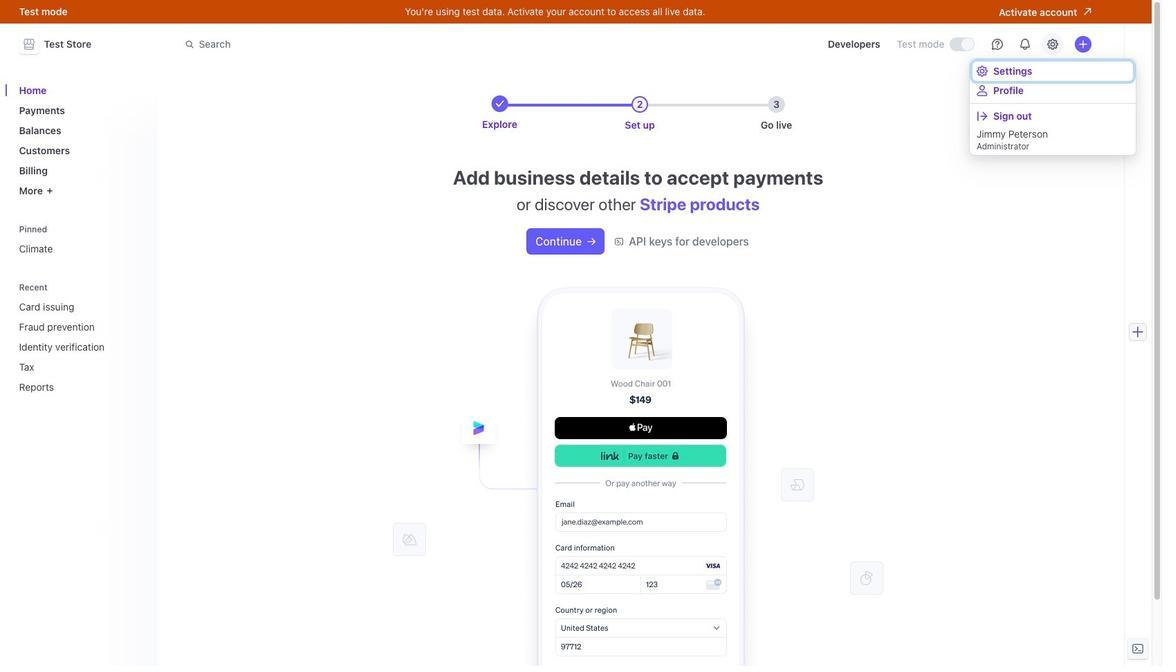 Task type: describe. For each thing, give the bounding box(es) containing it.
core navigation links element
[[13, 79, 149, 202]]

clear history image
[[135, 283, 144, 292]]

2 recent element from the top
[[13, 296, 149, 399]]

help image
[[992, 39, 1003, 50]]

notifications image
[[1020, 39, 1031, 50]]

1 recent element from the top
[[13, 278, 149, 399]]



Task type: locate. For each thing, give the bounding box(es) containing it.
pinned element
[[13, 220, 149, 260]]

menu
[[970, 59, 1137, 155]]

Test mode checkbox
[[951, 38, 974, 51]]

None search field
[[177, 31, 567, 57]]

recent element
[[13, 278, 149, 399], [13, 296, 149, 399]]

edit pins image
[[135, 225, 144, 234]]

svg image
[[588, 238, 596, 246]]

Search text field
[[177, 31, 567, 57]]

menu item
[[973, 107, 1134, 126]]

settings image
[[1048, 39, 1059, 50]]



Task type: vqa. For each thing, say whether or not it's contained in the screenshot.
2nd recent element from the bottom of the page
yes



